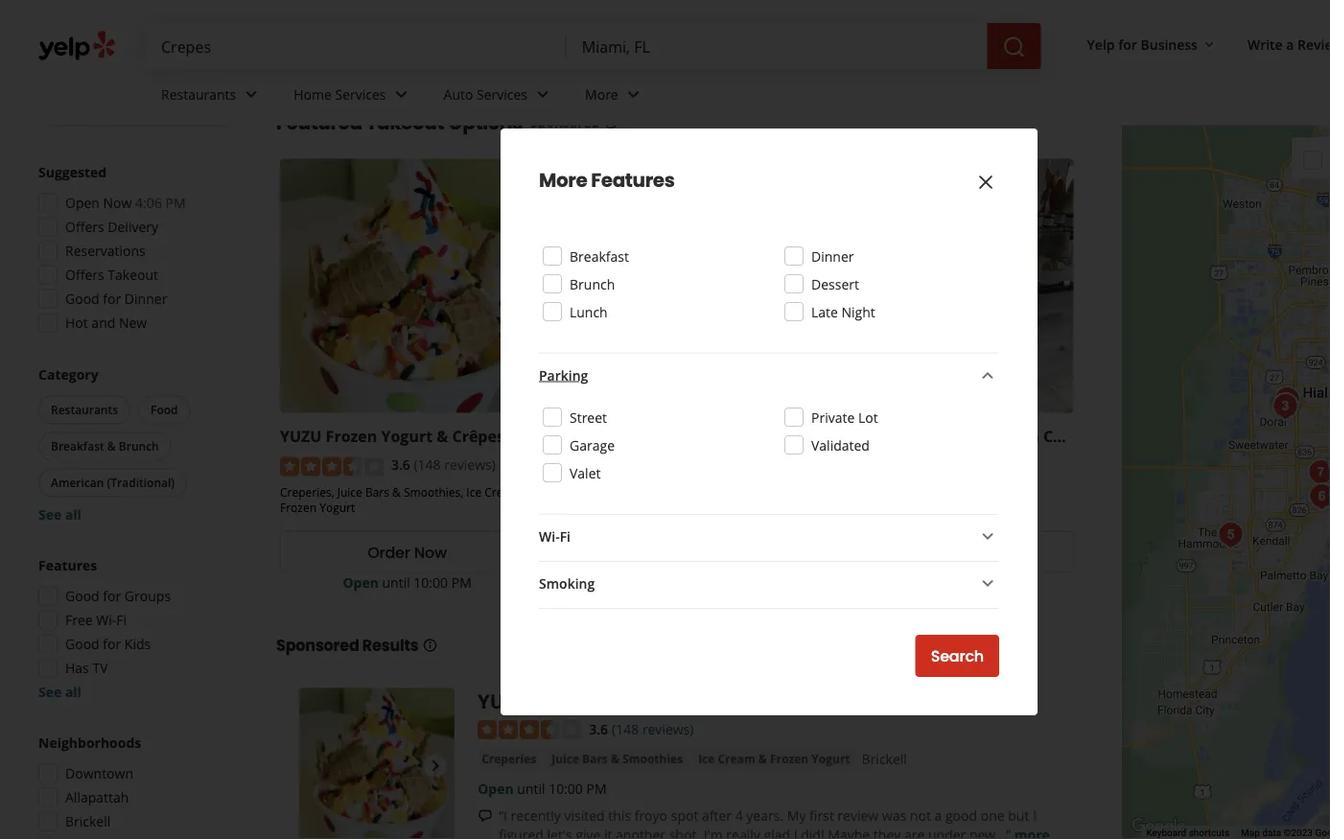 Task type: vqa. For each thing, say whether or not it's contained in the screenshot.
Hookah
yes



Task type: locate. For each thing, give the bounding box(es) containing it.
reviews) inside (148 reviews) link
[[642, 720, 694, 738]]

pm down the smoothies,
[[452, 574, 472, 592]]

yogurt
[[381, 425, 433, 446], [320, 500, 355, 516], [604, 688, 669, 715], [812, 751, 850, 767]]

reviews) up the smoothies,
[[444, 456, 496, 474]]

1 horizontal spatial i
[[1033, 806, 1037, 825]]

24 chevron down v2 image up "more features"
[[622, 83, 645, 106]]

more
[[585, 85, 618, 103], [539, 167, 587, 194]]

wi- inside group
[[96, 611, 116, 629]]

order down breakfast & brunch, mediterranean, hookah bars
[[637, 541, 680, 563]]

more features
[[539, 167, 675, 194]]

offers for offers delivery
[[65, 218, 104, 236]]

see all down has
[[38, 683, 81, 701]]

for right yelp
[[1119, 35, 1137, 53]]

little eatery image
[[1301, 477, 1330, 515]]

1 brunch, from the left
[[615, 484, 657, 500]]

good for good for groups
[[65, 587, 99, 605]]

16 info v2 image down miami,
[[603, 115, 619, 130]]

features down 'more' 'link'
[[591, 167, 675, 194]]

takeout for offers
[[108, 266, 158, 284]]

0 vertical spatial yuzu
[[280, 425, 322, 446]]

for up free wi-fi
[[103, 587, 121, 605]]

good for good for kids
[[65, 635, 99, 653]]

24 chevron down v2 image inside smoking dropdown button
[[976, 572, 999, 595]]

24 chevron down v2 image right auto services
[[531, 83, 554, 106]]

services up options
[[477, 85, 528, 103]]

glad
[[764, 826, 790, 839]]

pm right 9:00
[[987, 574, 1007, 592]]

now up offers delivery
[[103, 194, 132, 212]]

services inside home services 'link'
[[335, 85, 386, 103]]

24 chevron down v2 image
[[240, 83, 263, 106], [531, 83, 554, 106], [622, 83, 645, 106], [976, 364, 999, 387], [976, 525, 999, 548]]

order for mediterranean
[[637, 541, 680, 563]]

0 horizontal spatial (148
[[414, 456, 441, 474]]

beer, wine & spirits, breakfast & brunch, patisserie/cake shop
[[820, 484, 1038, 516]]

1 vertical spatial dinner
[[125, 290, 167, 308]]

breakfast down valet
[[550, 484, 601, 500]]

years.
[[747, 806, 784, 825]]

0 vertical spatial good
[[65, 290, 99, 308]]

brunch,
[[615, 484, 657, 500], [996, 484, 1038, 500]]

until left 9:00
[[926, 574, 954, 592]]

1 vertical spatial wi-
[[96, 611, 116, 629]]

until up results
[[382, 574, 410, 592]]

results
[[362, 635, 419, 657]]

1 vertical spatial cream
[[718, 751, 756, 767]]

neighborhoods
[[38, 734, 141, 752]]

reviews) up 'smoothies'
[[642, 720, 694, 738]]

0 horizontal spatial restaurants
[[51, 402, 118, 418]]

yuzu for the bottom 'yuzu frozen yogurt & crêpes' link
[[478, 688, 530, 715]]

1 vertical spatial a
[[935, 806, 942, 825]]

café
[[1043, 425, 1077, 446]]

juice right the creperies
[[552, 751, 579, 767]]

brickell down allapattah
[[65, 812, 111, 831]]

open
[[65, 194, 100, 212], [343, 574, 379, 592], [478, 779, 514, 798]]

1 vertical spatial yuzu frozen yogurt & crêpes
[[478, 688, 758, 715]]

1 vertical spatial brickell
[[65, 812, 111, 831]]

1 vertical spatial good
[[65, 587, 99, 605]]

sponsored for sponsored
[[530, 113, 599, 131]]

good for good for dinner
[[65, 290, 99, 308]]

0 horizontal spatial order now link
[[280, 531, 534, 573]]

after
[[702, 806, 732, 825]]

1 horizontal spatial order
[[637, 541, 680, 563]]

24 chevron down v2 image for parking
[[976, 364, 999, 387]]

0 horizontal spatial takeout
[[108, 266, 158, 284]]

delivery
[[108, 218, 158, 236]]

lunch
[[570, 303, 608, 321]]

2 see all button from the top
[[38, 683, 81, 701]]

2 order from the left
[[637, 541, 680, 563]]

1 horizontal spatial brunch,
[[996, 484, 1038, 500]]

0 horizontal spatial i
[[794, 826, 798, 839]]

24 chevron down v2 image for wi-fi
[[976, 525, 999, 548]]

i right the "but"
[[1033, 806, 1037, 825]]

ice right 'smoothies'
[[698, 751, 715, 767]]

hot and new
[[65, 314, 147, 332]]

0 horizontal spatial ice
[[466, 484, 482, 500]]

features up free
[[38, 556, 97, 575]]

0 vertical spatial open until 10:00 pm
[[343, 574, 472, 592]]

now for 7 spices mediterranean restaurant & hookah lounge
[[684, 541, 717, 563]]

brunch up (traditional)
[[119, 438, 159, 454]]

& inside breakfast & brunch button
[[107, 438, 116, 454]]

3.6 link
[[589, 718, 608, 739]]

1 services from the left
[[335, 85, 386, 103]]

1 horizontal spatial yuzu
[[478, 688, 530, 715]]

0 vertical spatial fi
[[560, 527, 571, 545]]

0 vertical spatial open
[[65, 194, 100, 212]]

a inside ""i recently visited this froyo spot after 4 years. my first review was not a good one but i figured let's give it another shot. i'm really glad i did! maybe they are under new…""
[[935, 806, 942, 825]]

allapattah
[[65, 788, 129, 807]]

breakfast & brunch, mediterranean, hookah bars
[[550, 484, 788, 516]]

1 horizontal spatial bars
[[550, 500, 574, 516]]

creperies, juice bars & smoothies, ice cream & frozen yogurt
[[280, 484, 532, 516]]

0 vertical spatial a
[[1287, 35, 1294, 53]]

fi up 'smoking'
[[560, 527, 571, 545]]

see down american
[[38, 505, 62, 524]]

pm right "4:06" at the top left
[[165, 194, 186, 212]]

0 vertical spatial brunch
[[570, 275, 615, 293]]

group containing neighborhoods
[[33, 733, 238, 839]]

bars down 3.6 link
[[582, 751, 608, 767]]

crêpes for top 'yuzu frozen yogurt & crêpes' link
[[452, 425, 504, 446]]

breakfast right "spirits,"
[[931, 484, 982, 500]]

good for groups
[[65, 587, 171, 605]]

see
[[38, 505, 62, 524], [38, 683, 62, 701]]

2 horizontal spatial bars
[[582, 751, 608, 767]]

breakfast
[[570, 247, 629, 265], [51, 438, 104, 454], [550, 484, 601, 500], [931, 484, 982, 500]]

more inside dialog
[[539, 167, 587, 194]]

0 horizontal spatial sponsored
[[276, 635, 359, 657]]

takeout down best
[[366, 109, 444, 136]]

juice inside button
[[552, 751, 579, 767]]

0 vertical spatial i
[[1033, 806, 1037, 825]]

view business link
[[820, 531, 1074, 573]]

1 order now link from the left
[[280, 531, 534, 573]]

1 vertical spatial reviews)
[[642, 720, 694, 738]]

brunch up lunch
[[570, 275, 615, 293]]

business categories element
[[146, 69, 1330, 125]]

group containing features
[[33, 556, 238, 702]]

0 horizontal spatial services
[[335, 85, 386, 103]]

open until 10:00 pm up results
[[343, 574, 472, 592]]

& inside juice bars & smoothies button
[[611, 751, 620, 767]]

now down mediterranean,
[[684, 541, 717, 563]]

order now link down breakfast & brunch, mediterranean, hookah bars
[[550, 531, 804, 573]]

yuzu frozen yogurt & crêpes up 3.6 link
[[478, 688, 758, 715]]

view business
[[894, 541, 1000, 563]]

a right not
[[935, 806, 942, 825]]

good up hot at the left
[[65, 290, 99, 308]]

dinner inside more features dialog
[[811, 247, 854, 265]]

1 see all from the top
[[38, 505, 81, 524]]

best
[[351, 64, 401, 96]]

0 horizontal spatial juice
[[337, 484, 362, 500]]

24 chevron down v2 image up 'featured takeout options'
[[390, 83, 413, 106]]

services inside 'auto services' link
[[477, 85, 528, 103]]

None search field
[[146, 23, 1045, 69]]

wi- up the good for kids
[[96, 611, 116, 629]]

1 horizontal spatial restaurants
[[161, 85, 236, 103]]

24 chevron down v2 image up south
[[976, 364, 999, 387]]

all for category
[[65, 505, 81, 524]]

1 horizontal spatial wi-
[[539, 527, 560, 545]]

order now down creperies, juice bars & smoothies, ice cream & frozen yogurt
[[368, 541, 447, 563]]

1 vertical spatial all
[[65, 683, 81, 701]]

1 vertical spatial 16 info v2 image
[[423, 638, 438, 653]]

groups
[[125, 587, 171, 605]]

&
[[437, 425, 448, 446], [823, 425, 835, 446], [107, 438, 116, 454], [392, 484, 401, 500], [523, 484, 532, 500], [604, 484, 612, 500], [880, 484, 889, 500], [985, 484, 993, 500], [674, 688, 688, 715], [611, 751, 620, 767], [758, 751, 767, 767]]

previous image
[[307, 754, 330, 777]]

see up 'neighborhoods'
[[38, 683, 62, 701]]

1 order now from the left
[[368, 541, 447, 563]]

breakfast inside breakfast & brunch, mediterranean, hookah bars
[[550, 484, 601, 500]]

creperies,
[[280, 484, 334, 500]]

1 horizontal spatial services
[[477, 85, 528, 103]]

bars inside creperies, juice bars & smoothies, ice cream & frozen yogurt
[[365, 484, 389, 500]]

breakfast up lunch
[[570, 247, 629, 265]]

services up 'featured takeout options'
[[335, 85, 386, 103]]

1 vertical spatial crêpes
[[693, 688, 758, 715]]

open up sponsored results
[[343, 574, 379, 592]]

bars left the smoothies,
[[365, 484, 389, 500]]

takeout up good for dinner
[[108, 266, 158, 284]]

24 chevron down v2 image inside restaurants link
[[240, 83, 263, 106]]

0 horizontal spatial features
[[38, 556, 97, 575]]

order now for yogurt
[[368, 541, 447, 563]]

3.6 star rating image up creperies, at bottom left
[[280, 457, 384, 476]]

1 vertical spatial see
[[38, 683, 62, 701]]

see all button for features
[[38, 683, 81, 701]]

1 see from the top
[[38, 505, 62, 524]]

2 offers from the top
[[65, 266, 104, 284]]

crêpes for the bottom 'yuzu frozen yogurt & crêpes' link
[[693, 688, 758, 715]]

2 order now link from the left
[[550, 531, 804, 573]]

sponsored down miami,
[[530, 113, 599, 131]]

juice
[[337, 484, 362, 500], [552, 751, 579, 767]]

24 chevron down v2 image inside 'more' 'link'
[[622, 83, 645, 106]]

order now down breakfast & brunch, mediterranean, hookah bars
[[637, 541, 717, 563]]

see for features
[[38, 683, 62, 701]]

16 info v2 image
[[603, 115, 619, 130], [423, 638, 438, 653]]

1 horizontal spatial reviews)
[[642, 720, 694, 738]]

more link
[[570, 69, 661, 125]]

0 vertical spatial all
[[65, 505, 81, 524]]

1 horizontal spatial 10:00
[[549, 779, 583, 798]]

& inside the ice cream & frozen yogurt button
[[758, 751, 767, 767]]

i
[[1033, 806, 1037, 825], [794, 826, 798, 839]]

breakfast for breakfast & brunch
[[51, 438, 104, 454]]

16 info v2 image right results
[[423, 638, 438, 653]]

& inside breakfast & brunch, mediterranean, hookah bars
[[604, 484, 612, 500]]

1 horizontal spatial takeout
[[366, 109, 444, 136]]

1 vertical spatial takeout
[[108, 266, 158, 284]]

1 all from the top
[[65, 505, 81, 524]]

24 chevron down v2 image
[[390, 83, 413, 106], [976, 572, 999, 595]]

creperies button
[[478, 749, 540, 768]]

yuzu
[[280, 425, 322, 446], [478, 688, 530, 715]]

24 chevron down v2 image for restaurants
[[240, 83, 263, 106]]

(148 up the smoothies,
[[414, 456, 441, 474]]

1 horizontal spatial fi
[[560, 527, 571, 545]]

0 vertical spatial see all button
[[38, 505, 81, 524]]

breakfast & brunch button
[[38, 432, 171, 461]]

features inside dialog
[[591, 167, 675, 194]]

i down my
[[794, 826, 798, 839]]

dinner up new
[[125, 290, 167, 308]]

restaurants for restaurants link
[[161, 85, 236, 103]]

1 vertical spatial brunch
[[119, 438, 159, 454]]

business left 16 chevron down v2 icon
[[1141, 35, 1198, 53]]

1 horizontal spatial 16 info v2 image
[[603, 115, 619, 130]]

order down creperies, juice bars & smoothies, ice cream & frozen yogurt
[[368, 541, 410, 563]]

1 vertical spatial hookah
[[746, 484, 788, 500]]

1 vertical spatial more
[[539, 167, 587, 194]]

1 horizontal spatial brunch
[[570, 275, 615, 293]]

see all
[[38, 505, 81, 524], [38, 683, 81, 701]]

24 chevron down v2 image inside home services 'link'
[[390, 83, 413, 106]]

0 vertical spatial 10:00
[[414, 574, 448, 592]]

0 horizontal spatial a
[[935, 806, 942, 825]]

2 see from the top
[[38, 683, 62, 701]]

breakfast for breakfast & brunch, mediterranean, hookah bars
[[550, 484, 601, 500]]

yuzu frozen yogurt & crêpes link up 3.6 (148 reviews)
[[280, 425, 504, 446]]

2 all from the top
[[65, 683, 81, 701]]

1 vertical spatial yuzu
[[478, 688, 530, 715]]

yuzu frozen yogurt & crêpes link up 3.6 link
[[478, 688, 758, 715]]

for left kids
[[103, 635, 121, 653]]

0 vertical spatial yuzu frozen yogurt & crêpes
[[280, 425, 504, 446]]

now down creperies, juice bars & smoothies, ice cream & frozen yogurt
[[414, 541, 447, 563]]

0 horizontal spatial now
[[103, 194, 132, 212]]

see all button down american
[[38, 505, 81, 524]]

0 vertical spatial ice
[[466, 484, 482, 500]]

wi-fi button
[[539, 525, 999, 550]]

cream
[[485, 484, 520, 500], [718, 751, 756, 767]]

dessert
[[811, 275, 859, 293]]

yuzu for top 'yuzu frozen yogurt & crêpes' link
[[280, 425, 322, 446]]

0 vertical spatial restaurants
[[161, 85, 236, 103]]

ice inside button
[[698, 751, 715, 767]]

good
[[65, 290, 99, 308], [65, 587, 99, 605], [65, 635, 99, 653]]

user actions element
[[1072, 27, 1330, 65]]

atelier
[[820, 425, 871, 446]]

0 horizontal spatial dinner
[[125, 290, 167, 308]]

auto
[[444, 85, 473, 103]]

good down free
[[65, 635, 99, 653]]

juice bars & smoothies link
[[548, 749, 687, 768]]

for for kids
[[103, 635, 121, 653]]

until up recently
[[517, 779, 545, 798]]

for down offers takeout
[[103, 290, 121, 308]]

fi down good for groups
[[116, 611, 127, 629]]

american
[[51, 475, 104, 491]]

bars up "wi-fi"
[[550, 500, 574, 516]]

4
[[735, 806, 743, 825]]

0 vertical spatial 3.6
[[391, 456, 410, 474]]

did!
[[801, 826, 825, 839]]

private lot
[[811, 408, 878, 426]]

3.6 star rating image down garage
[[550, 457, 653, 476]]

yuzu up creperies, at bottom left
[[280, 425, 322, 446]]

open up "i
[[478, 779, 514, 798]]

more for more features
[[539, 167, 587, 194]]

brickell
[[862, 750, 907, 768], [65, 812, 111, 831]]

auto services
[[444, 85, 528, 103]]

10:00 up visited in the left bottom of the page
[[549, 779, 583, 798]]

cream up 4
[[718, 751, 756, 767]]

yuzu frozen yogurt & crêpes link
[[280, 425, 504, 446], [478, 688, 758, 715]]

brunch, inside breakfast & brunch, mediterranean, hookah bars
[[615, 484, 657, 500]]

crêpes up ice cream & frozen yogurt
[[693, 688, 758, 715]]

creperies link
[[478, 749, 540, 768]]

see all button down has
[[38, 683, 81, 701]]

breakfast inside more features dialog
[[570, 247, 629, 265]]

2 good from the top
[[65, 587, 99, 605]]

private
[[811, 408, 855, 426]]

good up free
[[65, 587, 99, 605]]

0 horizontal spatial brunch,
[[615, 484, 657, 500]]

restaurants inside business categories element
[[161, 85, 236, 103]]

3.6 star rating image
[[280, 457, 384, 476], [550, 457, 653, 476], [478, 721, 581, 740]]

yogurt inside creperies, juice bars & smoothies, ice cream & frozen yogurt
[[320, 500, 355, 516]]

24 chevron down v2 image left top
[[240, 83, 263, 106]]

0 vertical spatial business
[[1141, 35, 1198, 53]]

3 good from the top
[[65, 635, 99, 653]]

24 chevron down v2 image for smoking
[[976, 572, 999, 595]]

sponsored left results
[[276, 635, 359, 657]]

breakfast up american
[[51, 438, 104, 454]]

1 horizontal spatial order now link
[[550, 531, 804, 573]]

brunch, down beach
[[996, 484, 1038, 500]]

a left revie
[[1287, 35, 1294, 53]]

see all for features
[[38, 683, 81, 701]]

mediterranean
[[614, 425, 729, 446]]

street
[[570, 408, 607, 426]]

1 horizontal spatial now
[[414, 541, 447, 563]]

see all button for category
[[38, 505, 81, 524]]

0 vertical spatial sponsored
[[530, 113, 599, 131]]

2 services from the left
[[477, 85, 528, 103]]

open until 10:00 pm up recently
[[478, 779, 607, 798]]

stephanie's crepes image
[[1323, 442, 1330, 481]]

0 vertical spatial offers
[[65, 218, 104, 236]]

ice cream & frozen yogurt link
[[695, 749, 854, 768]]

see all button
[[38, 505, 81, 524], [38, 683, 81, 701]]

1 see all button from the top
[[38, 505, 81, 524]]

next image
[[424, 754, 447, 777]]

1 horizontal spatial order now
[[637, 541, 717, 563]]

crêpemaker image
[[1268, 381, 1307, 419], [1302, 454, 1330, 492]]

1 vertical spatial see all
[[38, 683, 81, 701]]

yelp
[[1087, 35, 1115, 53]]

yuzu up the creperies
[[478, 688, 530, 715]]

review
[[838, 806, 879, 825]]

group containing suggested
[[33, 163, 238, 338]]

1 order from the left
[[368, 541, 410, 563]]

0 horizontal spatial crêpes
[[452, 425, 504, 446]]

1 horizontal spatial sponsored
[[530, 113, 599, 131]]

1 vertical spatial features
[[38, 556, 97, 575]]

south
[[944, 425, 989, 446]]

0 horizontal spatial cream
[[485, 484, 520, 500]]

0 vertical spatial see all
[[38, 505, 81, 524]]

1 horizontal spatial 3.6
[[589, 720, 608, 738]]

a
[[1287, 35, 1294, 53], [935, 806, 942, 825]]

10:00 up results
[[414, 574, 448, 592]]

yuzu frozen yogurt & crêpes up 3.6 (148 reviews)
[[280, 425, 504, 446]]

sponsored
[[530, 113, 599, 131], [276, 635, 359, 657]]

2 order now from the left
[[637, 541, 717, 563]]

florida
[[635, 64, 715, 96]]

breakfast inside button
[[51, 438, 104, 454]]

0 horizontal spatial 3.6
[[391, 456, 410, 474]]

order now
[[368, 541, 447, 563], [637, 541, 717, 563]]

(148 reviews) link
[[612, 718, 694, 739]]

pm
[[165, 194, 186, 212], [452, 574, 472, 592], [987, 574, 1007, 592], [587, 779, 607, 798]]

2 horizontal spatial open
[[478, 779, 514, 798]]

2 brunch, from the left
[[996, 484, 1038, 500]]

more inside 'link'
[[585, 85, 618, 103]]

open now 4:06 pm
[[65, 194, 186, 212]]

24 chevron down v2 image up 9:00
[[976, 525, 999, 548]]

wi- up 'smoking'
[[539, 527, 560, 545]]

0 vertical spatial 16 info v2 image
[[603, 115, 619, 130]]

dinner up 'dessert'
[[811, 247, 854, 265]]

for inside button
[[1119, 35, 1137, 53]]

crêpes up 3.6 (148 reviews)
[[452, 425, 504, 446]]

1 good from the top
[[65, 290, 99, 308]]

juice right creperies, at bottom left
[[337, 484, 362, 500]]

brunch
[[570, 275, 615, 293], [119, 438, 159, 454]]

0 horizontal spatial brunch
[[119, 438, 159, 454]]

data
[[1263, 827, 1282, 839]]

0 vertical spatial brickell
[[862, 750, 907, 768]]

1 vertical spatial business
[[934, 541, 1000, 563]]

slideshow element
[[299, 688, 455, 839]]

2 horizontal spatial until
[[926, 574, 954, 592]]

all down has
[[65, 683, 81, 701]]

it
[[604, 826, 612, 839]]

offers down reservations on the left of page
[[65, 266, 104, 284]]

0 horizontal spatial reviews)
[[444, 456, 496, 474]]

brickell up was
[[862, 750, 907, 768]]

order now link down creperies, juice bars & smoothies, ice cream & frozen yogurt
[[280, 531, 534, 573]]

takeout for featured
[[366, 109, 444, 136]]

sort:
[[907, 74, 937, 92]]

good for kids
[[65, 635, 151, 653]]

1 vertical spatial fi
[[116, 611, 127, 629]]

offers up reservations on the left of page
[[65, 218, 104, 236]]

0 horizontal spatial open
[[65, 194, 100, 212]]

0 vertical spatial wi-
[[539, 527, 560, 545]]

2 see all from the top
[[38, 683, 81, 701]]

3.6 up creperies, juice bars & smoothies, ice cream & frozen yogurt
[[391, 456, 410, 474]]

1 vertical spatial 10:00
[[549, 779, 583, 798]]

(148 right 3.6 link
[[612, 720, 639, 738]]

wi-
[[539, 527, 560, 545], [96, 611, 116, 629]]

sponsored for sponsored results
[[276, 635, 359, 657]]

restaurants inside button
[[51, 402, 118, 418]]

24 chevron down v2 image inside 'auto services' link
[[531, 83, 554, 106]]

ice right the smoothies,
[[466, 484, 482, 500]]

24 chevron down v2 image inside wi-fi dropdown button
[[976, 525, 999, 548]]

brunch inside button
[[119, 438, 159, 454]]

1 horizontal spatial brickell
[[862, 750, 907, 768]]

map region
[[921, 0, 1330, 839]]

group
[[33, 163, 238, 338], [35, 365, 238, 524], [33, 556, 238, 702], [33, 733, 238, 839]]

cream down 3.6 (148 reviews)
[[485, 484, 520, 500]]

garage
[[570, 436, 615, 454]]

24 chevron down v2 image down view business
[[976, 572, 999, 595]]

1 vertical spatial open until 10:00 pm
[[478, 779, 607, 798]]

restaurants link
[[146, 69, 278, 125]]

1 horizontal spatial ice
[[698, 751, 715, 767]]

1 offers from the top
[[65, 218, 104, 236]]

tv
[[92, 659, 108, 677]]

offers delivery
[[65, 218, 158, 236]]

0 vertical spatial dinner
[[811, 247, 854, 265]]

0 vertical spatial takeout
[[366, 109, 444, 136]]

3.6 up "juice bars & smoothies"
[[589, 720, 608, 738]]

24 chevron down v2 image inside parking dropdown button
[[976, 364, 999, 387]]

3.6 for 3.6 (148 reviews)
[[391, 456, 410, 474]]

sweet paris creperie & café image
[[1267, 387, 1305, 426]]

bars inside button
[[582, 751, 608, 767]]

features
[[591, 167, 675, 194], [38, 556, 97, 575]]



Task type: describe. For each thing, give the bounding box(es) containing it.
first
[[810, 806, 834, 825]]

revie
[[1298, 35, 1330, 53]]

ice inside creperies, juice bars & smoothies, ice cream & frozen yogurt
[[466, 484, 482, 500]]

3.6 star rating image up the creperies
[[478, 721, 581, 740]]

1 vertical spatial crêpemaker image
[[1302, 454, 1330, 492]]

validated
[[811, 436, 870, 454]]

downtown
[[65, 764, 133, 783]]

"i
[[499, 806, 507, 825]]

spot
[[671, 806, 699, 825]]

16 speech v2 image
[[478, 809, 493, 824]]

more for more
[[585, 85, 618, 103]]

hookah inside breakfast & brunch, mediterranean, hookah bars
[[746, 484, 788, 500]]

7 spices mediterranean restaurant & hookah lounge link
[[550, 425, 958, 446]]

services for auto services
[[477, 85, 528, 103]]

close image
[[974, 171, 997, 194]]

suggested
[[38, 163, 107, 181]]

lot
[[858, 408, 878, 426]]

really
[[726, 826, 760, 839]]

0 horizontal spatial until
[[382, 574, 410, 592]]

breakfast inside beer, wine & spirits, breakfast & brunch, patisserie/cake shop
[[931, 484, 982, 500]]

order now link for yogurt
[[280, 531, 534, 573]]

0 vertical spatial reviews)
[[444, 456, 496, 474]]

9:00
[[957, 574, 984, 592]]

yelp for business
[[1087, 35, 1198, 53]]

frozen inside button
[[770, 751, 809, 767]]

all for features
[[65, 683, 81, 701]]

search image
[[1003, 36, 1026, 59]]

free wi-fi
[[65, 611, 127, 629]]

are
[[904, 826, 925, 839]]

under
[[928, 826, 966, 839]]

4:06
[[135, 194, 162, 212]]

1 vertical spatial yuzu frozen yogurt & crêpes link
[[478, 688, 758, 715]]

0 horizontal spatial fi
[[116, 611, 127, 629]]

la crepe bistro image
[[1303, 478, 1330, 516]]

home
[[294, 85, 332, 103]]

0 horizontal spatial 10:00
[[414, 574, 448, 592]]

breakfast & brunch
[[51, 438, 159, 454]]

3.6 for 3.6
[[589, 720, 608, 738]]

good for dinner
[[65, 290, 167, 308]]

cream inside creperies, juice bars & smoothies, ice cream & frozen yogurt
[[485, 484, 520, 500]]

shot.
[[669, 826, 700, 839]]

(traditional)
[[107, 475, 175, 491]]

1 vertical spatial i
[[794, 826, 798, 839]]

brunch, inside beer, wine & spirits, breakfast & brunch, patisserie/cake shop
[[996, 484, 1038, 500]]

brunch inside more features dialog
[[570, 275, 615, 293]]

crepes
[[405, 64, 487, 96]]

yuzu frozen yogurt & crêpes image
[[299, 688, 455, 839]]

parking
[[539, 366, 588, 384]]

juice inside creperies, juice bars & smoothies, ice cream & frozen yogurt
[[337, 484, 362, 500]]

open for "i recently visited this froyo spot after 4 years. my first review was not a good one but i figured let's give it another shot. i'm really glad i did! maybe they are under new…"
[[478, 779, 514, 798]]

until 9:00 pm
[[926, 574, 1007, 592]]

view
[[894, 541, 930, 563]]

smoking button
[[539, 572, 999, 597]]

keyboard shortcuts button
[[1147, 826, 1230, 839]]

was
[[882, 806, 907, 825]]

spices
[[563, 425, 610, 446]]

0 horizontal spatial 16 info v2 image
[[423, 638, 438, 653]]

froyo
[[635, 806, 668, 825]]

0 vertical spatial yuzu frozen yogurt & crêpes link
[[280, 425, 504, 446]]

near
[[492, 64, 547, 96]]

0 horizontal spatial brickell
[[65, 812, 111, 831]]

order now link for mediterranean
[[550, 531, 804, 573]]

night
[[842, 303, 875, 321]]

keyboard shortcuts
[[1147, 827, 1230, 839]]

breakfast for breakfast
[[570, 247, 629, 265]]

24 chevron down v2 image for auto services
[[531, 83, 554, 106]]

let's
[[547, 826, 572, 839]]

beer,
[[820, 484, 847, 500]]

patisserie/cake
[[820, 500, 902, 516]]

sponsored results
[[276, 635, 419, 657]]

24 chevron down v2 image for more
[[622, 83, 645, 106]]

keyboard
[[1147, 827, 1187, 839]]

search
[[931, 645, 984, 667]]

shop
[[905, 500, 932, 516]]

open for offers delivery
[[65, 194, 100, 212]]

services for home services
[[335, 85, 386, 103]]

16 chevron down v2 image
[[1202, 37, 1217, 52]]

top
[[276, 64, 319, 96]]

not
[[910, 806, 931, 825]]

0 horizontal spatial open until 10:00 pm
[[343, 574, 472, 592]]

mediterranean,
[[660, 484, 743, 500]]

another
[[616, 826, 666, 839]]

1 horizontal spatial until
[[517, 779, 545, 798]]

smoothies
[[623, 751, 683, 767]]

for for business
[[1119, 35, 1137, 53]]

(148 reviews)
[[612, 720, 694, 738]]

24 chevron down v2 image for home services
[[390, 83, 413, 106]]

home services link
[[278, 69, 428, 125]]

lounge
[[902, 425, 958, 446]]

but
[[1008, 806, 1029, 825]]

1 horizontal spatial hookah
[[839, 425, 898, 446]]

restaurants for restaurants button
[[51, 402, 118, 418]]

7
[[550, 425, 559, 446]]

google image
[[1127, 814, 1190, 839]]

for for groups
[[103, 587, 121, 605]]

offers for offers takeout
[[65, 266, 104, 284]]

maybe
[[828, 826, 870, 839]]

free
[[65, 611, 93, 629]]

restaurant
[[733, 425, 819, 446]]

1 horizontal spatial (148
[[612, 720, 639, 738]]

more features dialog
[[0, 0, 1330, 839]]

bars inside breakfast & brunch, mediterranean, hookah bars
[[550, 500, 574, 516]]

crepes cafe image
[[1212, 516, 1250, 554]]

3.6 (148 reviews)
[[391, 456, 496, 474]]

group containing category
[[35, 365, 238, 524]]

for for dinner
[[103, 290, 121, 308]]

auto services link
[[428, 69, 570, 125]]

new…"
[[970, 826, 1011, 839]]

0 horizontal spatial business
[[934, 541, 1000, 563]]

see all for category
[[38, 505, 81, 524]]

sweet paris crêperie & café image
[[1322, 445, 1330, 483]]

1 horizontal spatial a
[[1287, 35, 1294, 53]]

order for yogurt
[[368, 541, 410, 563]]

options
[[448, 109, 523, 136]]

yogurt inside button
[[812, 751, 850, 767]]

smoking
[[539, 574, 595, 592]]

home services
[[294, 85, 386, 103]]

ice cream & frozen yogurt button
[[695, 749, 854, 768]]

visited
[[564, 806, 605, 825]]

atelier monnier south beach café link
[[820, 425, 1077, 446]]

give
[[576, 826, 601, 839]]

1 vertical spatial open
[[343, 574, 379, 592]]

see for category
[[38, 505, 62, 524]]

has
[[65, 659, 89, 677]]

fi inside dropdown button
[[560, 527, 571, 545]]

goo
[[1315, 827, 1330, 839]]

figured
[[499, 826, 544, 839]]

0 vertical spatial (148
[[414, 456, 441, 474]]

order now for mediterranean
[[637, 541, 717, 563]]

now for yuzu frozen yogurt & crêpes
[[414, 541, 447, 563]]

one
[[981, 806, 1005, 825]]

wi- inside dropdown button
[[539, 527, 560, 545]]

frozen inside creperies, juice bars & smoothies, ice cream & frozen yogurt
[[280, 500, 317, 516]]

pm up visited in the left bottom of the page
[[587, 779, 607, 798]]

write
[[1248, 35, 1283, 53]]

business inside button
[[1141, 35, 1198, 53]]

late
[[811, 303, 838, 321]]

cream inside the ice cream & frozen yogurt button
[[718, 751, 756, 767]]

reservations
[[65, 242, 146, 260]]

©2023
[[1284, 827, 1313, 839]]

restaurants button
[[38, 396, 130, 424]]

has tv
[[65, 659, 108, 677]]

0 vertical spatial crêpemaker image
[[1268, 381, 1307, 419]]

creperies
[[482, 751, 536, 767]]

category
[[38, 365, 98, 384]]

shortcuts
[[1189, 827, 1230, 839]]

wine
[[850, 484, 877, 500]]

write a revie link
[[1240, 27, 1330, 61]]



